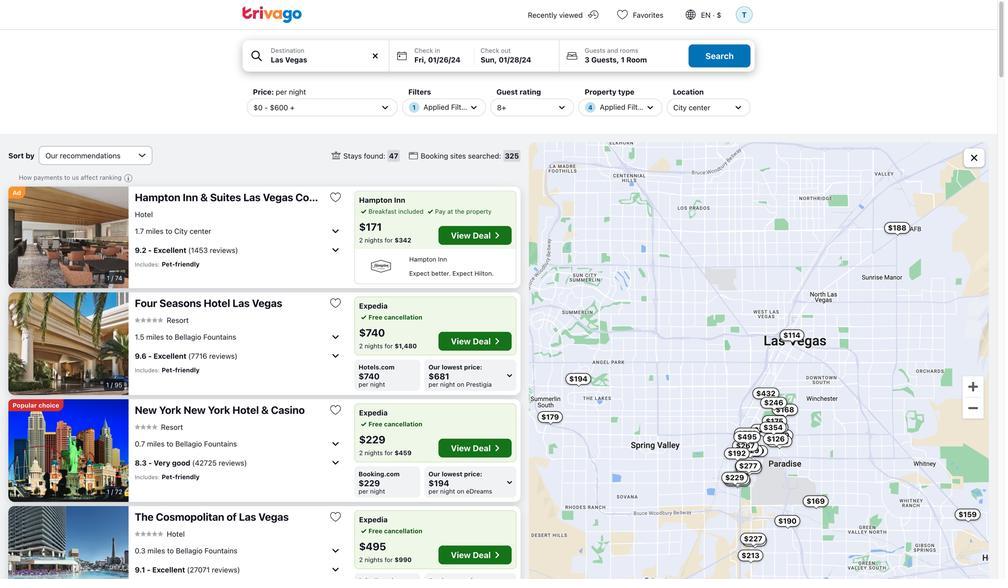 Task type: vqa. For each thing, say whether or not it's contained in the screenshot.
e.g. John TEXT BOX
no



Task type: describe. For each thing, give the bounding box(es) containing it.
booking.com
[[359, 471, 400, 478]]

0 vertical spatial $213 button
[[764, 422, 789, 434]]

at
[[448, 208, 454, 215]]

hotels.com
[[359, 364, 395, 371]]

0 horizontal spatial filters
[[409, 88, 431, 96]]

resort for 2nd resort button from the top of the page
[[161, 423, 183, 432]]

$354
[[764, 424, 784, 432]]

view deal button for $171
[[439, 226, 512, 245]]

0 vertical spatial vegas
[[263, 191, 293, 203]]

$194 inside button
[[570, 375, 588, 384]]

2 for $740
[[359, 343, 363, 350]]

nights for $171
[[365, 237, 383, 244]]

guest rating
[[497, 88, 541, 96]]

1 down fri,
[[413, 104, 416, 111]]

pet- for seasons
[[162, 367, 175, 374]]

includes: for hampton
[[135, 261, 160, 268]]

filters for property type
[[628, 103, 649, 111]]

deal for $171
[[473, 231, 491, 241]]

hotels.com $740 per night
[[359, 364, 395, 388]]

out
[[501, 47, 511, 54]]

325
[[505, 152, 519, 160]]

property
[[585, 88, 617, 96]]

per inside hotels.com $740 per night
[[359, 381, 369, 388]]

pet- for inn
[[162, 261, 175, 268]]

hampton inn image
[[359, 259, 403, 274]]

Destination field
[[243, 40, 389, 72]]

1 for hampton inn & suites las vegas convention center, nv
[[107, 275, 110, 282]]

2 for $495
[[359, 557, 363, 564]]

$572
[[739, 430, 757, 438]]

1 for four seasons hotel las vegas
[[106, 382, 109, 389]]

$194 inside our lowest price: $194 per night on edreams
[[429, 479, 450, 489]]

reviews) down 0.7 miles to bellagio fountains button at the left bottom
[[219, 459, 247, 468]]

popular choice
[[13, 402, 59, 409]]

view for $171
[[451, 231, 471, 241]]

includes: pet-friendly for inn
[[135, 261, 200, 268]]

sun,
[[481, 55, 497, 64]]

prestigia
[[466, 381, 492, 388]]

check for sun,
[[481, 47, 500, 54]]

includes: pet-friendly for seasons
[[135, 367, 200, 374]]

(27071
[[187, 566, 210, 574]]

for for $495
[[385, 557, 393, 564]]

view deal button for $229
[[439, 439, 512, 458]]

price: for $740
[[464, 364, 483, 371]]

fountains for new
[[204, 440, 237, 448]]

1 horizontal spatial center
[[689, 103, 711, 112]]

0.7 miles to bellagio fountains button
[[135, 436, 342, 452]]

night inside our lowest price: $681 per night on prestigia
[[440, 381, 455, 388]]

guests and rooms 3 guests, 1 room
[[585, 47, 647, 64]]

payments
[[34, 174, 63, 181]]

how payments to us affect ranking button
[[19, 174, 135, 185]]

$190 button
[[775, 516, 801, 527]]

$2,050 button
[[735, 446, 769, 457]]

$495 for $495 $184
[[738, 433, 758, 442]]

applied filters for filters
[[424, 103, 472, 111]]

good
[[172, 459, 190, 468]]

2 hotel button from the top
[[135, 530, 185, 539]]

check for fri,
[[415, 47, 433, 54]]

friendly for seasons
[[175, 367, 200, 374]]

deal for $495
[[473, 551, 491, 561]]

$2,050
[[739, 447, 765, 456]]

1 for new york new york hotel & casino
[[107, 489, 110, 496]]

deal for $740
[[473, 337, 491, 347]]

price:
[[253, 88, 274, 96]]

& inside new york new york hotel & casino button
[[261, 404, 269, 416]]

pet- for york
[[162, 474, 175, 481]]

the cosmopolitan of las vegas button
[[135, 511, 321, 524]]

free cancellation button for $740
[[359, 313, 423, 322]]

friendly for inn
[[175, 261, 200, 268]]

$175 button
[[763, 416, 788, 427]]

map region
[[529, 142, 990, 580]]

$229 $360
[[755, 426, 790, 440]]

view for $740
[[451, 337, 471, 347]]

2 horizontal spatial inn
[[438, 256, 447, 263]]

sort by
[[8, 151, 34, 160]]

sort
[[8, 151, 24, 160]]

$681
[[429, 372, 450, 382]]

price: for $229
[[464, 471, 483, 478]]

en · $ button
[[677, 0, 734, 29]]

- for york
[[149, 459, 152, 468]]

2 horizontal spatial hampton
[[410, 256, 437, 263]]

(42725
[[192, 459, 217, 468]]

$342
[[395, 237, 412, 244]]

95
[[115, 382, 122, 389]]

$990
[[395, 557, 412, 564]]

$179 button
[[538, 412, 563, 423]]

ad button
[[8, 187, 25, 199]]

hampton inn & suites las vegas convention center, nv, (las vegas, usa) image
[[8, 187, 129, 288]]

$184 button
[[767, 436, 793, 447]]

to left the 'us'
[[64, 174, 70, 181]]

center,
[[354, 191, 390, 203]]

pay
[[435, 208, 446, 215]]

1 / 95
[[106, 382, 122, 389]]

night up the '+' at left top
[[289, 88, 306, 96]]

includes: for four
[[135, 367, 160, 374]]

$740 button
[[736, 463, 763, 474]]

$169
[[807, 497, 826, 506]]

city center
[[674, 103, 711, 112]]

search
[[706, 51, 734, 61]]

lowest for $229
[[442, 471, 463, 478]]

$197
[[746, 537, 764, 545]]

for for $171
[[385, 237, 393, 244]]

night inside booking.com $229 per night
[[370, 488, 385, 495]]

$572 button
[[735, 428, 761, 440]]

new york new york hotel & casino button
[[135, 404, 321, 417]]

9.2 - excellent (1453 reviews)
[[135, 246, 238, 255]]

our for $740
[[429, 364, 441, 371]]

& inside hampton inn & suites las vegas convention center, nv button
[[201, 191, 208, 203]]

miles for the
[[148, 547, 165, 555]]

$171 button
[[774, 404, 798, 416]]

fri,
[[415, 55, 427, 64]]

0 vertical spatial $213
[[767, 423, 785, 432]]

0 vertical spatial $740
[[359, 327, 385, 339]]

1 new from the left
[[135, 404, 157, 416]]

2 york from the left
[[208, 404, 230, 416]]

pay at the property
[[435, 208, 492, 215]]

0.3
[[135, 547, 146, 555]]

01/28/24
[[499, 55, 532, 64]]

bellagio for york
[[176, 440, 202, 448]]

0.7 miles to bellagio fountains
[[135, 440, 237, 448]]

0.7
[[135, 440, 145, 448]]

1 hotel button from the top
[[135, 210, 153, 219]]

$
[[717, 11, 722, 19]]

0 vertical spatial las
[[244, 191, 261, 203]]

on for $740
[[457, 381, 465, 388]]

hotel right 'seasons'
[[204, 297, 230, 309]]

to for the
[[167, 547, 174, 555]]

clear image
[[371, 51, 380, 61]]

0 horizontal spatial $213
[[742, 552, 760, 560]]

includes: pet-friendly for york
[[135, 474, 200, 481]]

very
[[154, 459, 170, 468]]

included
[[399, 208, 424, 215]]

vegas for the cosmopolitan of las vegas
[[259, 511, 289, 523]]

1 vertical spatial $213 button
[[739, 550, 764, 562]]

2 nights for $990
[[359, 557, 412, 564]]

fountains for of
[[205, 547, 238, 555]]

$171 for $171
[[359, 221, 382, 233]]

1 horizontal spatial hampton
[[359, 196, 393, 205]]

hotel up 0.7 miles to bellagio fountains button at the left bottom
[[233, 404, 259, 416]]

$229 inside booking.com $229 per night
[[359, 479, 380, 489]]

stays found: 47
[[344, 152, 399, 160]]

1.7 miles to city center button
[[135, 223, 342, 240]]

0 horizontal spatial hampton inn
[[359, 196, 406, 205]]

hotel up 0.3 miles to bellagio fountains
[[167, 530, 185, 539]]

miles for four
[[146, 333, 164, 341]]

$277 button
[[736, 461, 762, 472]]

booking sites searched: 325
[[421, 152, 519, 160]]

$184
[[771, 437, 789, 446]]

1 horizontal spatial inn
[[394, 196, 406, 205]]

type
[[619, 88, 635, 96]]

popular
[[13, 402, 37, 409]]

applied filters for property type
[[600, 103, 649, 111]]

$168 button
[[773, 404, 799, 416]]

choice
[[38, 402, 59, 409]]

$197 button
[[743, 535, 768, 547]]

$209 $227
[[728, 477, 763, 543]]

$0
[[254, 103, 263, 112]]

friendly for york
[[175, 474, 200, 481]]

night inside hotels.com $740 per night
[[370, 381, 385, 388]]

$114 button
[[780, 330, 805, 341]]

expedia for $229
[[359, 409, 388, 417]]

1 vertical spatial hampton inn
[[410, 256, 447, 263]]

reviews) for hotel
[[209, 352, 238, 361]]

$740 inside hotels.com $740 per night
[[359, 372, 380, 382]]

rating
[[520, 88, 541, 96]]

1 resort button from the top
[[135, 316, 189, 325]]

view deal button for $740
[[439, 332, 512, 351]]

favorites link
[[608, 0, 677, 29]]

2 expect from the left
[[453, 270, 473, 277]]

2 for $229
[[359, 450, 363, 457]]

$1,480
[[395, 343, 417, 350]]

$209
[[728, 477, 748, 485]]

$227
[[745, 535, 763, 543]]

2 nights for $459
[[359, 450, 412, 457]]

night inside our lowest price: $194 per night on edreams
[[440, 488, 455, 495]]

excellent for cosmopolitan
[[152, 566, 185, 574]]

$360 button
[[767, 430, 794, 442]]

(7716
[[188, 352, 207, 361]]

$495 for $495
[[359, 541, 386, 553]]

expedia for $740
[[359, 302, 388, 310]]

to for new
[[167, 440, 174, 448]]

ranking
[[100, 174, 122, 181]]



Task type: locate. For each thing, give the bounding box(es) containing it.
2 for from the top
[[385, 343, 393, 350]]

resort
[[167, 316, 189, 325], [161, 423, 183, 432]]

1.7 miles to city center
[[135, 227, 211, 236]]

2 price: from the top
[[464, 471, 483, 478]]

breakfast included button
[[359, 207, 424, 216]]

filters left 8+
[[452, 103, 472, 111]]

includes: pet-friendly
[[135, 261, 200, 268], [135, 367, 200, 374], [135, 474, 200, 481]]

$740 inside button
[[740, 464, 759, 473]]

free cancellation button for $495
[[359, 527, 423, 536]]

1 lowest from the top
[[442, 364, 463, 371]]

2
[[359, 237, 363, 244], [359, 343, 363, 350], [359, 450, 363, 457], [359, 557, 363, 564]]

reviews) for of
[[212, 566, 240, 574]]

reviews) for &
[[210, 246, 238, 255]]

cancellation up $1,480
[[384, 314, 423, 321]]

1.5
[[135, 333, 144, 341]]

0 horizontal spatial city
[[174, 227, 188, 236]]

1 nights from the top
[[365, 237, 383, 244]]

our for $229
[[429, 471, 441, 478]]

2 deal from the top
[[473, 337, 491, 347]]

free up 2 nights for $1,480
[[369, 314, 383, 321]]

4 for from the top
[[385, 557, 393, 564]]

nights for $229
[[365, 450, 383, 457]]

applied for property type
[[600, 103, 626, 111]]

pet- down very
[[162, 474, 175, 481]]

2 vertical spatial pet-
[[162, 474, 175, 481]]

vegas inside button
[[252, 297, 283, 309]]

1 view deal from the top
[[451, 231, 491, 241]]

expedia down booking.com $229 per night
[[359, 516, 388, 524]]

/ left the 74
[[111, 275, 113, 282]]

1 horizontal spatial york
[[208, 404, 230, 416]]

/ for hampton inn & suites las vegas convention center, nv
[[111, 275, 113, 282]]

0 vertical spatial excellent
[[154, 246, 187, 255]]

view for $495
[[451, 551, 471, 561]]

$171 inside $171 $175
[[777, 406, 794, 414]]

1 york from the left
[[159, 404, 181, 416]]

excellent down the 1.5 miles to bellagio fountains
[[154, 352, 187, 361]]

1 applied filters from the left
[[424, 103, 472, 111]]

filters down type in the top of the page
[[628, 103, 649, 111]]

viewed
[[560, 11, 583, 19]]

$267 button
[[733, 440, 759, 452]]

check inside "check out sun, 01/28/24"
[[481, 47, 500, 54]]

0 horizontal spatial center
[[190, 227, 211, 236]]

0 vertical spatial pet-
[[162, 261, 175, 268]]

0 vertical spatial &
[[201, 191, 208, 203]]

8.3
[[135, 459, 147, 468]]

night down booking.com
[[370, 488, 385, 495]]

1 2 from the top
[[359, 237, 363, 244]]

our inside our lowest price: $194 per night on edreams
[[429, 471, 441, 478]]

$188
[[889, 224, 907, 232]]

0 vertical spatial free
[[369, 314, 383, 321]]

0 vertical spatial resort
[[167, 316, 189, 325]]

2 nights from the top
[[365, 343, 383, 350]]

trivago logo image
[[243, 6, 302, 23]]

city up 9.2 - excellent (1453 reviews)
[[174, 227, 188, 236]]

excellent for seasons
[[154, 352, 187, 361]]

bellagio for cosmopolitan
[[176, 547, 203, 555]]

2 applied filters from the left
[[600, 103, 649, 111]]

applied filters down type in the top of the page
[[600, 103, 649, 111]]

$740 up 2 nights for $1,480
[[359, 327, 385, 339]]

3 free from the top
[[369, 528, 383, 535]]

2 vertical spatial vegas
[[259, 511, 289, 523]]

2 on from the top
[[457, 488, 465, 495]]

1 vertical spatial resort button
[[135, 423, 183, 432]]

free for $229
[[369, 421, 383, 428]]

0 vertical spatial $171
[[359, 221, 382, 233]]

recently
[[528, 11, 558, 19]]

vegas left "convention"
[[263, 191, 293, 203]]

$194
[[570, 375, 588, 384], [429, 479, 450, 489]]

2 free from the top
[[369, 421, 383, 428]]

on inside our lowest price: $194 per night on edreams
[[457, 488, 465, 495]]

includes: pet-friendly down 9.6 - excellent (7716 reviews)
[[135, 367, 200, 374]]

applied filters
[[424, 103, 472, 111], [600, 103, 649, 111]]

0 vertical spatial includes:
[[135, 261, 160, 268]]

the
[[455, 208, 465, 215]]

0 vertical spatial hampton inn
[[359, 196, 406, 205]]

fountains up the (7716
[[203, 333, 236, 341]]

2 vertical spatial free
[[369, 528, 383, 535]]

2 vertical spatial includes: pet-friendly
[[135, 474, 200, 481]]

to up 9.2 - excellent (1453 reviews)
[[166, 227, 172, 236]]

on inside our lowest price: $681 per night on prestigia
[[457, 381, 465, 388]]

guest
[[497, 88, 518, 96]]

3 expedia from the top
[[359, 516, 388, 524]]

free
[[369, 314, 383, 321], [369, 421, 383, 428], [369, 528, 383, 535]]

/ for four seasons hotel las vegas
[[111, 382, 113, 389]]

4
[[589, 104, 593, 111]]

1 vertical spatial $495
[[359, 541, 386, 553]]

york up 0.7 miles to bellagio fountains button at the left bottom
[[208, 404, 230, 416]]

- for cosmopolitan
[[147, 566, 151, 574]]

the cosmopolitan of las vegas, (las vegas, usa) image
[[8, 507, 129, 580]]

$495 button
[[734, 432, 761, 443]]

1 vertical spatial expedia
[[359, 409, 388, 417]]

by
[[26, 151, 34, 160]]

$171 $175
[[766, 406, 794, 426]]

breakfast
[[369, 208, 397, 215]]

$190
[[779, 517, 797, 526]]

$163
[[729, 475, 747, 484]]

our inside our lowest price: $681 per night on prestigia
[[429, 364, 441, 371]]

2 resort button from the top
[[135, 423, 183, 432]]

1 check from the left
[[415, 47, 433, 54]]

2 new from the left
[[184, 404, 206, 416]]

cancellation up $990
[[384, 528, 423, 535]]

72
[[115, 489, 122, 496]]

$246
[[765, 399, 784, 407]]

for for $229
[[385, 450, 393, 457]]

$740 down "hotels.com"
[[359, 372, 380, 382]]

1 vertical spatial friendly
[[175, 367, 200, 374]]

includes: down 9.6
[[135, 367, 160, 374]]

applied
[[424, 103, 450, 111], [600, 103, 626, 111]]

miles right 1.5
[[146, 333, 164, 341]]

free cancellation button for $229
[[359, 420, 423, 429]]

0 vertical spatial lowest
[[442, 364, 463, 371]]

1 free from the top
[[369, 314, 383, 321]]

1 horizontal spatial applied filters
[[600, 103, 649, 111]]

$495 inside the $495 $184
[[738, 433, 758, 442]]

4 deal from the top
[[473, 551, 491, 561]]

night down "hotels.com"
[[370, 381, 385, 388]]

bellagio up 9.6 - excellent (7716 reviews)
[[175, 333, 201, 341]]

per left the edreams
[[429, 488, 439, 495]]

2 cancellation from the top
[[384, 421, 423, 428]]

hampton up breakfast
[[359, 196, 393, 205]]

/
[[111, 275, 113, 282], [111, 382, 113, 389], [111, 489, 113, 496]]

bellagio inside the 1.5 miles to bellagio fountains button
[[175, 333, 201, 341]]

check up sun,
[[481, 47, 500, 54]]

1 cancellation from the top
[[384, 314, 423, 321]]

for left $1,480
[[385, 343, 393, 350]]

2 pet- from the top
[[162, 367, 175, 374]]

1 horizontal spatial applied
[[600, 103, 626, 111]]

2 includes: pet-friendly from the top
[[135, 367, 200, 374]]

city
[[674, 103, 687, 112], [174, 227, 188, 236]]

1 horizontal spatial city
[[674, 103, 687, 112]]

lowest inside our lowest price: $681 per night on prestigia
[[442, 364, 463, 371]]

3 view deal button from the top
[[439, 439, 512, 458]]

cancellation for $229
[[384, 421, 423, 428]]

miles right the 0.7 at the bottom of page
[[147, 440, 165, 448]]

free cancellation for $495
[[369, 528, 423, 535]]

0 vertical spatial hotel button
[[135, 210, 153, 219]]

hotel
[[135, 210, 153, 219], [204, 297, 230, 309], [233, 404, 259, 416], [167, 530, 185, 539]]

$495 up $267
[[738, 433, 758, 442]]

nights up "hotels.com"
[[365, 343, 383, 350]]

- right 8.3
[[149, 459, 152, 468]]

- for inn
[[148, 246, 152, 255]]

nights
[[365, 237, 383, 244], [365, 343, 383, 350], [365, 450, 383, 457], [365, 557, 383, 564]]

1 horizontal spatial check
[[481, 47, 500, 54]]

includes: for new
[[135, 474, 160, 481]]

filters for filters
[[452, 103, 472, 111]]

inn left suites at the top left of the page
[[183, 191, 198, 203]]

to
[[64, 174, 70, 181], [166, 227, 172, 236], [166, 333, 173, 341], [167, 440, 174, 448], [167, 547, 174, 555]]

hampton inn up breakfast
[[359, 196, 406, 205]]

to for hampton
[[166, 227, 172, 236]]

1 horizontal spatial expect
[[453, 270, 473, 277]]

bellagio for seasons
[[175, 333, 201, 341]]

1 friendly from the top
[[175, 261, 200, 268]]

1 for from the top
[[385, 237, 393, 244]]

$227 button
[[741, 533, 767, 545]]

2 2 from the top
[[359, 343, 363, 350]]

nights up booking.com
[[365, 450, 383, 457]]

0 horizontal spatial check
[[415, 47, 433, 54]]

ad
[[13, 189, 21, 196]]

0 vertical spatial fountains
[[203, 333, 236, 341]]

1 left the 74
[[107, 275, 110, 282]]

1 / 72
[[107, 489, 122, 496]]

free cancellation button up 2 nights for $1,480
[[359, 313, 423, 322]]

hampton inn & suites las vegas convention center, nv
[[135, 191, 406, 203]]

1 down rooms in the right top of the page
[[621, 55, 625, 64]]

3 view deal from the top
[[451, 444, 491, 454]]

$495 $184
[[738, 433, 789, 446]]

0 horizontal spatial inn
[[183, 191, 198, 203]]

$229 button
[[751, 425, 777, 436], [737, 445, 764, 457], [736, 461, 762, 472], [722, 472, 749, 484]]

3 free cancellation from the top
[[369, 528, 423, 535]]

0 vertical spatial our
[[429, 364, 441, 371]]

view deal for $495
[[451, 551, 491, 561]]

4 view from the top
[[451, 551, 471, 561]]

3 for from the top
[[385, 450, 393, 457]]

check inside check in fri, 01/26/24
[[415, 47, 433, 54]]

1 free cancellation button from the top
[[359, 313, 423, 322]]

2 our from the top
[[429, 471, 441, 478]]

to up 9.6 - excellent (7716 reviews)
[[166, 333, 173, 341]]

excellent down 0.3 miles to bellagio fountains
[[152, 566, 185, 574]]

cosmopolitan
[[156, 511, 224, 523]]

expedia down hotels.com $740 per night
[[359, 409, 388, 417]]

1 applied from the left
[[424, 103, 450, 111]]

2 free cancellation button from the top
[[359, 420, 423, 429]]

las for hotel
[[233, 297, 250, 309]]

1 vertical spatial hotel button
[[135, 530, 185, 539]]

0 vertical spatial bellagio
[[175, 333, 201, 341]]

per inside our lowest price: $194 per night on edreams
[[429, 488, 439, 495]]

$169 button
[[804, 496, 829, 507]]

Destination search field
[[271, 54, 383, 65]]

1 vertical spatial cancellation
[[384, 421, 423, 428]]

convention
[[296, 191, 352, 203]]

& left suites at the top left of the page
[[201, 191, 208, 203]]

bellagio inside 0.7 miles to bellagio fountains button
[[176, 440, 202, 448]]

1 vertical spatial free cancellation
[[369, 421, 423, 428]]

cancellation up $459
[[384, 421, 423, 428]]

1 includes: from the top
[[135, 261, 160, 268]]

hampton up 1.7 miles to city center
[[135, 191, 181, 203]]

3 pet- from the top
[[162, 474, 175, 481]]

$175
[[766, 417, 784, 426]]

center
[[689, 103, 711, 112], [190, 227, 211, 236]]

applied filters down 01/26/24
[[424, 103, 472, 111]]

0 horizontal spatial &
[[201, 191, 208, 203]]

price: inside our lowest price: $194 per night on edreams
[[464, 471, 483, 478]]

0 vertical spatial $194
[[570, 375, 588, 384]]

las for of
[[239, 511, 256, 523]]

1 vertical spatial free cancellation button
[[359, 420, 423, 429]]

2 up hampton inn image
[[359, 237, 363, 244]]

0 vertical spatial center
[[689, 103, 711, 112]]

destination
[[271, 47, 305, 54]]

city inside button
[[174, 227, 188, 236]]

0 horizontal spatial york
[[159, 404, 181, 416]]

2 view deal button from the top
[[439, 332, 512, 351]]

1 our from the top
[[429, 364, 441, 371]]

friendly down 9.6 - excellent (7716 reviews)
[[175, 367, 200, 374]]

per up $600
[[276, 88, 287, 96]]

2 vertical spatial cancellation
[[384, 528, 423, 535]]

t button
[[734, 0, 755, 29]]

bellagio up 8.3 - very good (42725 reviews)
[[176, 440, 202, 448]]

3 view from the top
[[451, 444, 471, 454]]

free cancellation up $990
[[369, 528, 423, 535]]

per left prestigia
[[429, 381, 439, 388]]

lowest for $740
[[442, 364, 463, 371]]

on left prestigia
[[457, 381, 465, 388]]

3 deal from the top
[[473, 444, 491, 454]]

reviews) down the 1.5 miles to bellagio fountains button
[[209, 352, 238, 361]]

includes: pet-friendly down very
[[135, 474, 200, 481]]

search button
[[689, 44, 751, 67]]

miles for new
[[147, 440, 165, 448]]

1 vertical spatial free
[[369, 421, 383, 428]]

for
[[385, 237, 393, 244], [385, 343, 393, 350], [385, 450, 393, 457], [385, 557, 393, 564]]

resort button down the four
[[135, 316, 189, 325]]

free up 2 nights for $990
[[369, 528, 383, 535]]

new york new york hotel & casino
[[135, 404, 305, 416]]

4 nights from the top
[[365, 557, 383, 564]]

free cancellation button up 2 nights for $990
[[359, 527, 423, 536]]

1 vertical spatial on
[[457, 488, 465, 495]]

1 view deal button from the top
[[439, 226, 512, 245]]

2 nights for $1,480
[[359, 343, 417, 350]]

1 horizontal spatial hampton inn
[[410, 256, 447, 263]]

$600
[[270, 103, 288, 112]]

3 includes: from the top
[[135, 474, 160, 481]]

0 vertical spatial cancellation
[[384, 314, 423, 321]]

1 vertical spatial resort
[[161, 423, 183, 432]]

2 free cancellation from the top
[[369, 421, 423, 428]]

0 vertical spatial $495
[[738, 433, 758, 442]]

applied for filters
[[424, 103, 450, 111]]

& left casino
[[261, 404, 269, 416]]

view deal button
[[439, 226, 512, 245], [439, 332, 512, 351], [439, 439, 512, 458], [439, 546, 512, 565]]

1 vertical spatial &
[[261, 404, 269, 416]]

view deal for $229
[[451, 444, 491, 454]]

fountains up (27071
[[205, 547, 238, 555]]

$246 button
[[761, 397, 788, 409]]

expect left hilton. at the left
[[453, 270, 473, 277]]

cancellation for $495
[[384, 528, 423, 535]]

1 vertical spatial $213
[[742, 552, 760, 560]]

new york new york hotel & casino, (las vegas, usa) image
[[8, 400, 129, 502]]

3 free cancellation button from the top
[[359, 527, 423, 536]]

1 horizontal spatial &
[[261, 404, 269, 416]]

1 vertical spatial our
[[429, 471, 441, 478]]

3 2 from the top
[[359, 450, 363, 457]]

stays
[[344, 152, 362, 160]]

1 on from the top
[[457, 381, 465, 388]]

free for $495
[[369, 528, 383, 535]]

filters down fri,
[[409, 88, 431, 96]]

$163 button
[[725, 474, 750, 485]]

4 2 from the top
[[359, 557, 363, 564]]

0 vertical spatial friendly
[[175, 261, 200, 268]]

0 vertical spatial city
[[674, 103, 687, 112]]

our lowest price: $194 per night on edreams
[[429, 471, 493, 495]]

4 view deal button from the top
[[439, 546, 512, 565]]

pet-
[[162, 261, 175, 268], [162, 367, 175, 374], [162, 474, 175, 481]]

deal for $229
[[473, 444, 491, 454]]

2 view deal from the top
[[451, 337, 491, 347]]

vegas for four seasons hotel las vegas
[[252, 297, 283, 309]]

2 for $171
[[359, 237, 363, 244]]

resort down 'seasons'
[[167, 316, 189, 325]]

4 view deal from the top
[[451, 551, 491, 561]]

nights for $495
[[365, 557, 383, 564]]

las right suites at the top left of the page
[[244, 191, 261, 203]]

view
[[451, 231, 471, 241], [451, 337, 471, 347], [451, 444, 471, 454], [451, 551, 471, 561]]

3 cancellation from the top
[[384, 528, 423, 535]]

favorites
[[633, 11, 664, 19]]

2 expedia from the top
[[359, 409, 388, 417]]

2 lowest from the top
[[442, 471, 463, 478]]

price: inside our lowest price: $681 per night on prestigia
[[464, 364, 483, 371]]

1 horizontal spatial new
[[184, 404, 206, 416]]

inn
[[183, 191, 198, 203], [394, 196, 406, 205], [438, 256, 447, 263]]

friendly
[[175, 261, 200, 268], [175, 367, 200, 374], [175, 474, 200, 481]]

center up (1453 at top
[[190, 227, 211, 236]]

0 horizontal spatial applied filters
[[424, 103, 472, 111]]

$360
[[771, 431, 790, 440]]

$229
[[755, 426, 774, 435], [359, 434, 386, 446], [741, 447, 760, 455], [739, 462, 758, 471], [726, 474, 745, 482], [359, 479, 380, 489]]

vegas up the 1.5 miles to bellagio fountains button
[[252, 297, 283, 309]]

nights for $740
[[365, 343, 383, 350]]

0 vertical spatial includes: pet-friendly
[[135, 261, 200, 268]]

bellagio inside 0.3 miles to bellagio fountains button
[[176, 547, 203, 555]]

$267
[[737, 442, 755, 450]]

view deal for $171
[[451, 231, 491, 241]]

1 vertical spatial $171
[[777, 406, 794, 414]]

hotel up 1.7
[[135, 210, 153, 219]]

expedia
[[359, 302, 388, 310], [359, 409, 388, 417], [359, 516, 388, 524]]

view for $229
[[451, 444, 471, 454]]

per inside booking.com $229 per night
[[359, 488, 369, 495]]

1 pet- from the top
[[162, 261, 175, 268]]

applied down property type at right top
[[600, 103, 626, 111]]

pet- down 9.2 - excellent (1453 reviews)
[[162, 261, 175, 268]]

friendly down 8.3 - very good (42725 reviews)
[[175, 474, 200, 481]]

inn inside button
[[183, 191, 198, 203]]

0 horizontal spatial $495
[[359, 541, 386, 553]]

cancellation
[[384, 314, 423, 321], [384, 421, 423, 428], [384, 528, 423, 535]]

$354 button
[[760, 422, 787, 434]]

1 horizontal spatial $495
[[738, 433, 758, 442]]

cancellation for $740
[[384, 314, 423, 321]]

2 vertical spatial /
[[111, 489, 113, 496]]

2 vertical spatial excellent
[[152, 566, 185, 574]]

four seasons hotel las vegas
[[135, 297, 283, 309]]

per inside our lowest price: $681 per night on prestigia
[[429, 381, 439, 388]]

2 left $990
[[359, 557, 363, 564]]

2 vertical spatial las
[[239, 511, 256, 523]]

- right 9.2
[[148, 246, 152, 255]]

includes: pet-friendly down 9.2 - excellent (1453 reviews)
[[135, 261, 200, 268]]

four seasons hotel las vegas, (las vegas, usa) image
[[8, 293, 129, 395]]

per down "hotels.com"
[[359, 381, 369, 388]]

2 horizontal spatial filters
[[628, 103, 649, 111]]

$126 button
[[764, 434, 789, 445]]

$495 up 2 nights for $990
[[359, 541, 386, 553]]

view deal button for $495
[[439, 546, 512, 565]]

1 horizontal spatial $194
[[570, 375, 588, 384]]

3 nights from the top
[[365, 450, 383, 457]]

resort for first resort button from the top of the page
[[167, 316, 189, 325]]

2 check from the left
[[481, 47, 500, 54]]

expedia for $495
[[359, 516, 388, 524]]

york up 0.7 miles to bellagio fountains
[[159, 404, 181, 416]]

$152 button
[[725, 473, 750, 484]]

view deal for $740
[[451, 337, 491, 347]]

resort up 0.7 miles to bellagio fountains
[[161, 423, 183, 432]]

free cancellation for $740
[[369, 314, 423, 321]]

hampton up better.
[[410, 256, 437, 263]]

1 deal from the top
[[473, 231, 491, 241]]

las up the 1.5 miles to bellagio fountains button
[[233, 297, 250, 309]]

3 friendly from the top
[[175, 474, 200, 481]]

1 horizontal spatial $213
[[767, 423, 785, 432]]

2 vertical spatial free cancellation
[[369, 528, 423, 535]]

1 vertical spatial bellagio
[[176, 440, 202, 448]]

0 vertical spatial free cancellation button
[[359, 313, 423, 322]]

$114
[[784, 331, 801, 340]]

for for $740
[[385, 343, 393, 350]]

1 vertical spatial /
[[111, 382, 113, 389]]

1 vertical spatial includes:
[[135, 367, 160, 374]]

2 vertical spatial bellagio
[[176, 547, 203, 555]]

1 view from the top
[[451, 231, 471, 241]]

free up 2 nights for $459
[[369, 421, 383, 428]]

2 vertical spatial $740
[[740, 464, 759, 473]]

sites
[[450, 152, 466, 160]]

0 horizontal spatial $171
[[359, 221, 382, 233]]

2 up booking.com
[[359, 450, 363, 457]]

center inside 1.7 miles to city center button
[[190, 227, 211, 236]]

rooms
[[620, 47, 639, 54]]

2 applied from the left
[[600, 103, 626, 111]]

hotel button up 1.7
[[135, 210, 153, 219]]

view deal
[[451, 231, 491, 241], [451, 337, 491, 347], [451, 444, 491, 454], [451, 551, 491, 561]]

$171 for $171 $175
[[777, 406, 794, 414]]

includes: down 9.2
[[135, 261, 160, 268]]

1 horizontal spatial filters
[[452, 103, 472, 111]]

3 includes: pet-friendly from the top
[[135, 474, 200, 481]]

0 vertical spatial on
[[457, 381, 465, 388]]

1 vertical spatial $740
[[359, 372, 380, 382]]

$229 inside "$229 $360"
[[755, 426, 774, 435]]

free cancellation up 2 nights for $1,480
[[369, 314, 423, 321]]

1 vertical spatial fountains
[[204, 440, 237, 448]]

1 vertical spatial price:
[[464, 471, 483, 478]]

new up 0.7 miles to bellagio fountains
[[184, 404, 206, 416]]

to up very
[[167, 440, 174, 448]]

- for seasons
[[148, 352, 152, 361]]

0 horizontal spatial $194
[[429, 479, 450, 489]]

01/26/24
[[428, 55, 461, 64]]

1 expect from the left
[[410, 270, 430, 277]]

us
[[72, 174, 79, 181]]

better.
[[432, 270, 451, 277]]

$740
[[359, 327, 385, 339], [359, 372, 380, 382], [740, 464, 759, 473]]

1 expedia from the top
[[359, 302, 388, 310]]

1 inside guests and rooms 3 guests, 1 room
[[621, 55, 625, 64]]

includes: down 8.3
[[135, 474, 160, 481]]

hampton inside button
[[135, 191, 181, 203]]

to for four
[[166, 333, 173, 341]]

1 includes: pet-friendly from the top
[[135, 261, 200, 268]]

2 view from the top
[[451, 337, 471, 347]]

on for $229
[[457, 488, 465, 495]]

seasons
[[160, 297, 202, 309]]

hampton inn up better.
[[410, 256, 447, 263]]

fountains for hotel
[[203, 333, 236, 341]]

las inside button
[[233, 297, 250, 309]]

1 vertical spatial center
[[190, 227, 211, 236]]

free cancellation for $229
[[369, 421, 423, 428]]

- right $0
[[265, 103, 268, 112]]

2 includes: from the top
[[135, 367, 160, 374]]

miles right 1.7
[[146, 227, 164, 236]]

2 vertical spatial includes:
[[135, 474, 160, 481]]

city down location
[[674, 103, 687, 112]]

resort button up the 0.7 at the bottom of page
[[135, 423, 183, 432]]

/ left 72
[[111, 489, 113, 496]]

1 vertical spatial $194
[[429, 479, 450, 489]]

to up 9.1 - excellent (27071 reviews) in the bottom of the page
[[167, 547, 174, 555]]

2 friendly from the top
[[175, 367, 200, 374]]

t
[[743, 10, 747, 19]]

excellent for inn
[[154, 246, 187, 255]]

center down location
[[689, 103, 711, 112]]

$432 button
[[753, 388, 780, 400]]

en · $
[[702, 11, 722, 19]]

1 vertical spatial pet-
[[162, 367, 175, 374]]

2 vertical spatial expedia
[[359, 516, 388, 524]]

lowest inside our lowest price: $194 per night on edreams
[[442, 471, 463, 478]]

74
[[115, 275, 122, 282]]

0 vertical spatial /
[[111, 275, 113, 282]]

1 price: from the top
[[464, 364, 483, 371]]

$432
[[757, 389, 776, 398]]

/ for new york new york hotel & casino
[[111, 489, 113, 496]]

night left the edreams
[[440, 488, 455, 495]]

0 vertical spatial price:
[[464, 364, 483, 371]]

2 vertical spatial fountains
[[205, 547, 238, 555]]

$740 up $152
[[740, 464, 759, 473]]

1 vertical spatial las
[[233, 297, 250, 309]]

1 free cancellation from the top
[[369, 314, 423, 321]]

our
[[429, 364, 441, 371], [429, 471, 441, 478]]



